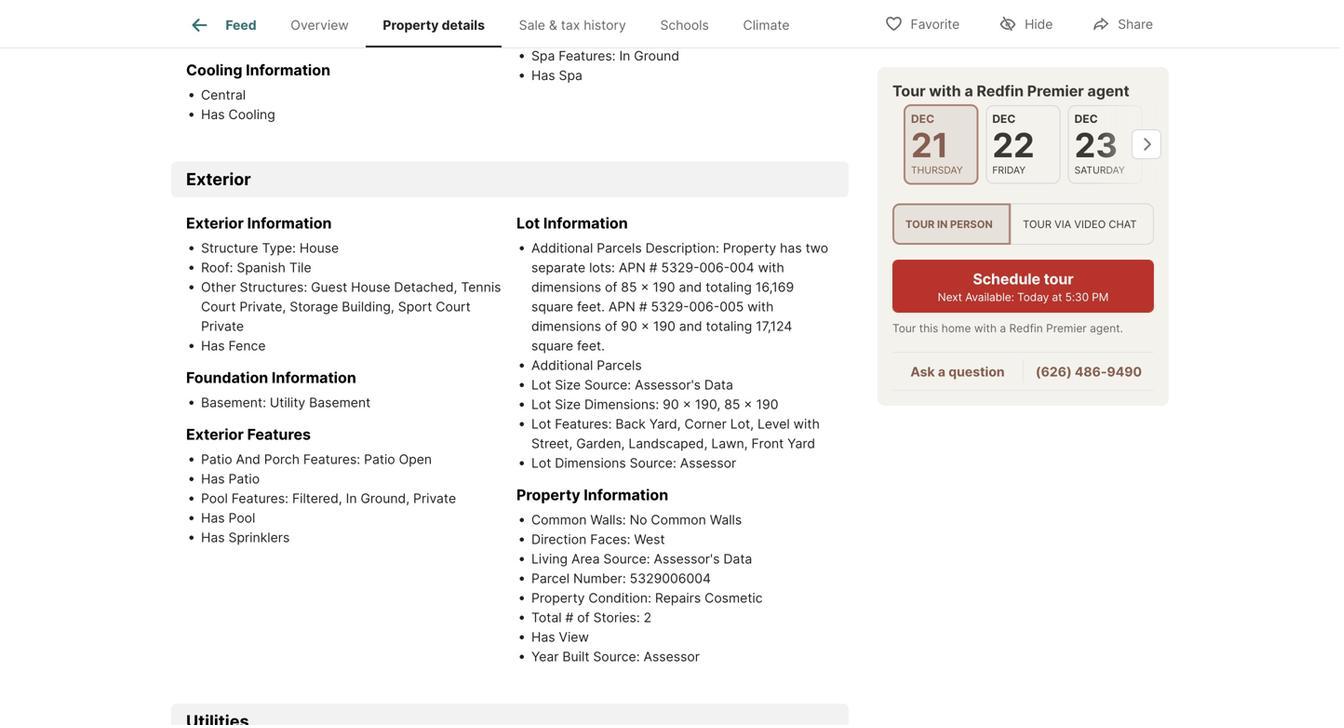 Task type: describe. For each thing, give the bounding box(es) containing it.
1 common from the left
[[532, 512, 587, 528]]

guest
[[311, 279, 348, 295]]

storage for guest
[[290, 299, 338, 315]]

porch
[[264, 452, 300, 468]]

(626) 486-9490
[[1036, 364, 1143, 380]]

22
[[993, 125, 1035, 165]]

source: down stories:
[[593, 649, 640, 665]]

year
[[532, 649, 559, 665]]

exterior information structure type: house roof: spanish tile
[[186, 214, 339, 276]]

two
[[806, 240, 829, 256]]

information for exterior
[[247, 214, 332, 232]]

information for lot
[[544, 214, 628, 232]]

balcony,
[[779, 0, 830, 5]]

dimensions:
[[585, 397, 659, 413]]

17,124
[[756, 319, 793, 334]]

building,
[[342, 299, 395, 315]]

tax
[[561, 17, 580, 33]]

property down parcel
[[532, 590, 585, 606]]

private inside the guest house detached, tennis court private, storage building, sport court private
[[201, 319, 244, 334]]

information for property
[[584, 486, 669, 504]]

pm
[[1092, 291, 1109, 304]]

# of baths (3/4): 2 shower, bathtub, exhaust fan(s)
[[201, 11, 399, 46]]

lot dimensions source: assessor
[[532, 455, 737, 471]]

history
[[584, 17, 626, 33]]

5329006004
[[630, 571, 711, 587]]

exterior for exterior features patio and porch features: patio open has patio pool features: filtered, in ground, private has pool has sprinklers
[[186, 426, 244, 444]]

sale & tax history
[[519, 17, 626, 33]]

living inside property information common walls: no common walls direction faces: west living area source: assessor's data parcel number: 5329006004 property condition: repairs cosmetic total # of stories: 2 has view year built source: assessor
[[532, 551, 568, 567]]

next
[[938, 291, 963, 304]]

sport
[[398, 299, 432, 315]]

street,
[[532, 436, 573, 452]]

sale
[[519, 17, 546, 33]]

share
[[1119, 16, 1154, 32]]

filtered,
[[292, 491, 342, 507]]

next image
[[1132, 130, 1162, 159]]

landscaped,
[[629, 436, 708, 452]]

basement
[[309, 395, 371, 411]]

faces:
[[591, 532, 631, 548]]

1 vertical spatial 190
[[654, 319, 676, 334]]

tour for tour via video chat
[[1023, 218, 1052, 230]]

shower,
[[201, 30, 250, 46]]

walls
[[710, 512, 742, 528]]

baths
[[229, 11, 264, 27]]

ask
[[911, 364, 935, 380]]

favorite
[[911, 16, 960, 32]]

schedule tour next available: today at 5:30 pm
[[938, 270, 1109, 304]]

other
[[201, 279, 236, 295]]

description:
[[646, 240, 720, 256]]

living inside beamed ceilings, tile counters, pantry, balcony, storage space, sunken living room, built-ins levels: two spa features: in ground has spa
[[679, 9, 715, 25]]

dimensions
[[555, 455, 626, 471]]

&
[[549, 17, 558, 33]]

available:
[[966, 291, 1015, 304]]

of inside property information common walls: no common walls direction faces: west living area source: assessor's data parcel number: 5329006004 property condition: repairs cosmetic total # of stories: 2 has view year built source: assessor
[[578, 610, 590, 626]]

with right 'home'
[[975, 322, 997, 335]]

190 inside lot size source: assessor's data lot size dimensions: 90 x 190, 85 x 190
[[757, 397, 779, 413]]

0 vertical spatial apn
[[619, 260, 646, 276]]

85 inside property has two separate lots: apn # 5329-006-004 with dimensions of 85 x 190 and totaling 16,169 square feet.  apn # 5329-006-005 with dimensions of 90 x 190 and totaling 17,124 square feet.
[[621, 279, 637, 295]]

property information common walls: no common walls direction faces: west living area source: assessor's data parcel number: 5329006004 property condition: repairs cosmetic total # of stories: 2 has view year built source: assessor
[[517, 486, 763, 665]]

levels:
[[532, 29, 574, 44]]

of up the additional parcels
[[605, 319, 618, 334]]

tour for tour in person
[[906, 218, 935, 230]]

2 feet. from the top
[[577, 338, 605, 354]]

ground,
[[361, 491, 410, 507]]

parcels for additional parcels description:
[[597, 240, 642, 256]]

2 and from the top
[[680, 319, 703, 334]]

space,
[[584, 9, 626, 25]]

property for has
[[723, 240, 777, 256]]

1 totaling from the top
[[706, 279, 752, 295]]

roof:
[[201, 260, 233, 276]]

9490
[[1108, 364, 1143, 380]]

# inside property information common walls: no common walls direction faces: west living area source: assessor's data parcel number: 5329006004 property condition: repairs cosmetic total # of stories: 2 has view year built source: assessor
[[566, 610, 574, 626]]

0 horizontal spatial pool
[[201, 491, 228, 507]]

(626)
[[1036, 364, 1072, 380]]

dec for 21
[[912, 112, 935, 126]]

person
[[951, 218, 993, 230]]

with up "16,169" on the top of the page
[[758, 260, 785, 276]]

list box containing tour in person
[[893, 203, 1155, 245]]

ceilings,
[[586, 0, 638, 5]]

has inside property information common walls: no common walls direction faces: west living area source: assessor's data parcel number: 5329006004 property condition: repairs cosmetic total # of stories: 2 has view year built source: assessor
[[532, 630, 555, 645]]

property has two separate lots: apn # 5329-006-004 with dimensions of 85 x 190 and totaling 16,169 square feet.  apn # 5329-006-005 with dimensions of 90 x 190 and totaling 17,124 square feet.
[[532, 240, 829, 354]]

1 feet. from the top
[[577, 299, 605, 315]]

004
[[730, 260, 755, 276]]

lots:
[[589, 260, 615, 276]]

0 vertical spatial 006-
[[700, 260, 730, 276]]

dec 21 thursday
[[912, 112, 963, 176]]

detached,
[[394, 279, 458, 295]]

schools
[[661, 17, 709, 33]]

parcels for additional parcels
[[597, 358, 642, 374]]

separate
[[532, 260, 586, 276]]

pantry,
[[731, 0, 775, 5]]

beamed ceilings, tile counters, pantry, balcony, storage space, sunken living room, built-ins levels: two spa features: in ground has spa
[[532, 0, 830, 83]]

x left 190,
[[683, 397, 692, 413]]

assessor's inside property information common walls: no common walls direction faces: west living area source: assessor's data parcel number: 5329006004 property condition: repairs cosmetic total # of stories: 2 has view year built source: assessor
[[654, 551, 720, 567]]

sale & tax history tab
[[502, 3, 644, 47]]

central
[[201, 87, 246, 103]]

(626) 486-9490 link
[[1036, 364, 1143, 380]]

via
[[1055, 218, 1072, 230]]

tour
[[1044, 270, 1074, 288]]

room,
[[719, 9, 758, 25]]

video
[[1075, 218, 1106, 230]]

ground
[[634, 48, 680, 64]]

saturday
[[1075, 164, 1126, 176]]

overview tab
[[274, 3, 366, 47]]

property details tab
[[366, 3, 502, 47]]

x down additional parcels description:
[[641, 279, 650, 295]]

features: up "garden,"
[[555, 416, 612, 432]]

has inside cooling information central has cooling
[[201, 107, 225, 123]]

0 vertical spatial spa
[[532, 48, 555, 64]]

ask a question link
[[911, 364, 1005, 380]]

# inside # of baths (3/4): 2 shower, bathtub, exhaust fan(s)
[[201, 11, 209, 27]]

(3/4):
[[268, 11, 302, 27]]

assessor inside property information common walls: no common walls direction faces: west living area source: assessor's data parcel number: 5329006004 property condition: repairs cosmetic total # of stories: 2 has view year built source: assessor
[[644, 649, 700, 665]]

fan(s)
[[363, 30, 399, 46]]

tour via video chat
[[1023, 218, 1137, 230]]

at
[[1053, 291, 1063, 304]]

other structures:
[[201, 279, 311, 295]]

hide
[[1025, 16, 1053, 32]]

cooling information central has cooling
[[186, 61, 331, 123]]

dec for 23
[[1075, 112, 1099, 126]]

0 vertical spatial premier
[[1028, 82, 1085, 100]]

agent.
[[1090, 322, 1124, 335]]

patio down the and
[[229, 471, 260, 487]]

tennis
[[461, 279, 501, 295]]

details
[[442, 17, 485, 33]]

1 dimensions from the top
[[532, 279, 602, 295]]

garden,
[[577, 436, 625, 452]]

2 totaling from the top
[[706, 319, 753, 334]]

2 dimensions from the top
[[532, 319, 602, 334]]

of down lots:
[[605, 279, 618, 295]]

fence
[[229, 338, 266, 354]]

lot for lot dimensions source: assessor
[[532, 455, 552, 471]]

with up dec 21 thursday
[[930, 82, 962, 100]]

climate tab
[[726, 3, 807, 47]]

16,169
[[756, 279, 795, 295]]



Task type: vqa. For each thing, say whether or not it's contained in the screenshot.


Task type: locate. For each thing, give the bounding box(es) containing it.
cooling
[[186, 61, 243, 79], [229, 107, 275, 123]]

1 horizontal spatial dec
[[993, 112, 1016, 126]]

source: up dimensions:
[[585, 377, 631, 393]]

1 horizontal spatial house
[[351, 279, 391, 295]]

x
[[641, 279, 650, 295], [641, 319, 650, 334], [683, 397, 692, 413], [744, 397, 753, 413]]

1 vertical spatial and
[[680, 319, 703, 334]]

1 horizontal spatial pool
[[229, 510, 255, 526]]

has inside beamed ceilings, tile counters, pantry, balcony, storage space, sunken living room, built-ins levels: two spa features: in ground has spa
[[532, 68, 555, 83]]

0 horizontal spatial storage
[[290, 299, 338, 315]]

lot down street,
[[532, 455, 552, 471]]

tab list
[[171, 0, 822, 47]]

1 vertical spatial premier
[[1047, 322, 1087, 335]]

square up the additional parcels
[[532, 338, 574, 354]]

1 vertical spatial 90
[[663, 397, 679, 413]]

0 horizontal spatial common
[[532, 512, 587, 528]]

court
[[201, 299, 236, 315], [436, 299, 471, 315]]

additional for additional parcels description:
[[532, 240, 593, 256]]

tour in person
[[906, 218, 993, 230]]

dimensions up the additional parcels
[[532, 319, 602, 334]]

spanish
[[237, 260, 286, 276]]

living up parcel
[[532, 551, 568, 567]]

features: inside beamed ceilings, tile counters, pantry, balcony, storage space, sunken living room, built-ins levels: two spa features: in ground has spa
[[559, 48, 616, 64]]

dec
[[912, 112, 935, 126], [993, 112, 1016, 126], [1075, 112, 1099, 126]]

and up lot size source: assessor's data lot size dimensions: 90 x 190, 85 x 190
[[680, 319, 703, 334]]

feet. down lots:
[[577, 299, 605, 315]]

tab list containing feed
[[171, 0, 822, 47]]

2 right the (3/4):
[[306, 11, 314, 27]]

1 vertical spatial feet.
[[577, 338, 605, 354]]

lot up lot features:
[[532, 397, 552, 413]]

dec inside the dec 23 saturday
[[1075, 112, 1099, 126]]

0 horizontal spatial dec
[[912, 112, 935, 126]]

0 vertical spatial data
[[705, 377, 734, 393]]

dec inside dec 22 friday
[[993, 112, 1016, 126]]

counters,
[[668, 0, 728, 5]]

2 inside property information common walls: no common walls direction faces: west living area source: assessor's data parcel number: 5329006004 property condition: repairs cosmetic total # of stories: 2 has view year built source: assessor
[[644, 610, 652, 626]]

tour left in
[[906, 218, 935, 230]]

3 exterior from the top
[[186, 426, 244, 444]]

storage inside beamed ceilings, tile counters, pantry, balcony, storage space, sunken living room, built-ins levels: two spa features: in ground has spa
[[532, 9, 580, 25]]

redfin
[[977, 82, 1024, 100], [1010, 322, 1044, 335]]

0 vertical spatial house
[[300, 240, 339, 256]]

2 right stories:
[[644, 610, 652, 626]]

1 exterior from the top
[[186, 169, 251, 190]]

1 vertical spatial size
[[555, 397, 581, 413]]

dec up thursday
[[912, 112, 935, 126]]

information up basement
[[272, 369, 356, 387]]

90 inside property has two separate lots: apn # 5329-006-004 with dimensions of 85 x 190 and totaling 16,169 square feet.  apn # 5329-006-005 with dimensions of 90 x 190 and totaling 17,124 square feet.
[[621, 319, 638, 334]]

1 vertical spatial a
[[1000, 322, 1007, 335]]

of up view
[[578, 610, 590, 626]]

1 vertical spatial storage
[[290, 299, 338, 315]]

sunken
[[630, 9, 675, 25]]

2 square from the top
[[532, 338, 574, 354]]

information up "no"
[[584, 486, 669, 504]]

square
[[532, 299, 574, 315], [532, 338, 574, 354]]

features
[[247, 426, 311, 444]]

common up 'west'
[[651, 512, 707, 528]]

0 vertical spatial pool
[[201, 491, 228, 507]]

data inside lot size source: assessor's data lot size dimensions: 90 x 190, 85 x 190
[[705, 377, 734, 393]]

additional for additional parcels
[[532, 358, 593, 374]]

2
[[306, 11, 314, 27], [644, 610, 652, 626]]

23
[[1075, 125, 1118, 165]]

assessor down lawn,
[[680, 455, 737, 471]]

spa
[[532, 48, 555, 64], [559, 68, 583, 83]]

x up lot size source: assessor's data lot size dimensions: 90 x 190, 85 x 190
[[641, 319, 650, 334]]

totaling down 005
[[706, 319, 753, 334]]

85 inside lot size source: assessor's data lot size dimensions: 90 x 190, 85 x 190
[[725, 397, 741, 413]]

square down separate
[[532, 299, 574, 315]]

1 vertical spatial totaling
[[706, 319, 753, 334]]

of up shower, at the left top
[[213, 11, 225, 27]]

exterior inside exterior features patio and porch features: patio open has patio pool features: filtered, in ground, private has pool has sprinklers
[[186, 426, 244, 444]]

0 vertical spatial private
[[201, 319, 244, 334]]

assessor down 'repairs'
[[644, 649, 700, 665]]

exterior inside exterior information structure type: house roof: spanish tile
[[186, 214, 244, 232]]

assessor's inside lot size source: assessor's data lot size dimensions: 90 x 190, 85 x 190
[[635, 377, 701, 393]]

information for foundation
[[272, 369, 356, 387]]

0 vertical spatial exterior
[[186, 169, 251, 190]]

property up the "direction"
[[517, 486, 581, 504]]

list box
[[893, 203, 1155, 245]]

190,
[[695, 397, 721, 413]]

85 up lot,
[[725, 397, 741, 413]]

storage down guest
[[290, 299, 338, 315]]

0 vertical spatial square
[[532, 299, 574, 315]]

2 horizontal spatial dec
[[1075, 112, 1099, 126]]

0 vertical spatial 85
[[621, 279, 637, 295]]

in
[[938, 218, 948, 230]]

1 vertical spatial dimensions
[[532, 319, 602, 334]]

lot down the additional parcels
[[532, 377, 552, 393]]

0 vertical spatial totaling
[[706, 279, 752, 295]]

1 parcels from the top
[[597, 240, 642, 256]]

2 horizontal spatial a
[[1000, 322, 1007, 335]]

information down bathtub, at the top left of page
[[246, 61, 331, 79]]

tour left 'this'
[[893, 322, 917, 335]]

1 vertical spatial apn
[[609, 299, 636, 315]]

dec down agent
[[1075, 112, 1099, 126]]

0 horizontal spatial house
[[300, 240, 339, 256]]

190 down description:
[[653, 279, 676, 295]]

cooling down central
[[229, 107, 275, 123]]

486-
[[1075, 364, 1108, 380]]

common
[[532, 512, 587, 528], [651, 512, 707, 528]]

schools tab
[[644, 3, 726, 47]]

tour this home with a redfin premier agent.
[[893, 322, 1124, 335]]

property for details
[[383, 17, 439, 33]]

1 horizontal spatial storage
[[532, 9, 580, 25]]

0 vertical spatial dimensions
[[532, 279, 602, 295]]

1 vertical spatial tile
[[289, 260, 312, 276]]

2 size from the top
[[555, 397, 581, 413]]

0 horizontal spatial 2
[[306, 11, 314, 27]]

today
[[1018, 291, 1050, 304]]

with up yard at the right bottom
[[794, 416, 820, 432]]

90 inside lot size source: assessor's data lot size dimensions: 90 x 190, 85 x 190
[[663, 397, 679, 413]]

assessor's
[[635, 377, 701, 393], [654, 551, 720, 567]]

private up "has fence"
[[201, 319, 244, 334]]

0 vertical spatial tile
[[642, 0, 664, 5]]

90 up the additional parcels
[[621, 319, 638, 334]]

1 vertical spatial data
[[724, 551, 753, 567]]

structures:
[[240, 279, 307, 295]]

total
[[532, 610, 562, 626]]

1 vertical spatial cooling
[[229, 107, 275, 123]]

0 vertical spatial assessor
[[680, 455, 737, 471]]

information up lots:
[[544, 214, 628, 232]]

chat
[[1109, 218, 1137, 230]]

2 exterior from the top
[[186, 214, 244, 232]]

front
[[752, 436, 784, 452]]

exterior for exterior
[[186, 169, 251, 190]]

premier down 'at'
[[1047, 322, 1087, 335]]

tour left via
[[1023, 218, 1052, 230]]

additional
[[532, 240, 593, 256], [532, 358, 593, 374]]

additional parcels description:
[[532, 240, 723, 256]]

2 vertical spatial exterior
[[186, 426, 244, 444]]

None button
[[904, 104, 979, 185], [986, 105, 1061, 184], [1069, 105, 1143, 184], [904, 104, 979, 185], [986, 105, 1061, 184], [1069, 105, 1143, 184]]

1 vertical spatial exterior
[[186, 214, 244, 232]]

back
[[616, 416, 646, 432]]

size
[[555, 377, 581, 393], [555, 397, 581, 413]]

in inside exterior features patio and porch features: patio open has patio pool features: filtered, in ground, private has pool has sprinklers
[[346, 491, 357, 507]]

features: up sprinklers
[[232, 491, 289, 507]]

premier left agent
[[1028, 82, 1085, 100]]

redfin up dec 22 friday
[[977, 82, 1024, 100]]

lot
[[517, 214, 540, 232], [532, 377, 552, 393], [532, 397, 552, 413], [532, 416, 552, 432], [532, 455, 552, 471]]

2 dec from the left
[[993, 112, 1016, 126]]

lot information
[[517, 214, 628, 232]]

tile inside beamed ceilings, tile counters, pantry, balcony, storage space, sunken living room, built-ins levels: two spa features: in ground has spa
[[642, 0, 664, 5]]

living down counters,
[[679, 9, 715, 25]]

patio left open
[[364, 452, 395, 468]]

data up 190,
[[705, 377, 734, 393]]

tour for tour this home with a redfin premier agent.
[[893, 322, 917, 335]]

size down the additional parcels
[[555, 377, 581, 393]]

1 horizontal spatial 85
[[725, 397, 741, 413]]

with up 17,124
[[748, 299, 774, 315]]

0 horizontal spatial tile
[[289, 260, 312, 276]]

1 horizontal spatial spa
[[559, 68, 583, 83]]

has
[[780, 240, 802, 256]]

lot for lot features:
[[532, 416, 552, 432]]

1 horizontal spatial private
[[413, 491, 456, 507]]

dec down tour with a redfin premier agent
[[993, 112, 1016, 126]]

redfin down today
[[1010, 322, 1044, 335]]

1 and from the top
[[679, 279, 702, 295]]

1 horizontal spatial a
[[965, 82, 974, 100]]

type:
[[262, 240, 296, 256]]

house up building,
[[351, 279, 391, 295]]

1 court from the left
[[201, 299, 236, 315]]

0 horizontal spatial spa
[[532, 48, 555, 64]]

lot for lot information
[[517, 214, 540, 232]]

in left ground, at the left of the page
[[346, 491, 357, 507]]

additional up lot features:
[[532, 358, 593, 374]]

0 vertical spatial and
[[679, 279, 702, 295]]

property up 004
[[723, 240, 777, 256]]

property details
[[383, 17, 485, 33]]

2 court from the left
[[436, 299, 471, 315]]

feet. up the additional parcels
[[577, 338, 605, 354]]

pool
[[201, 491, 228, 507], [229, 510, 255, 526]]

features: down the two
[[559, 48, 616, 64]]

private,
[[240, 299, 286, 315]]

0 vertical spatial 190
[[653, 279, 676, 295]]

1 horizontal spatial 2
[[644, 610, 652, 626]]

features: up filtered,
[[303, 452, 360, 468]]

1 horizontal spatial 90
[[663, 397, 679, 413]]

source: down the faces:
[[604, 551, 651, 567]]

patio left the and
[[201, 452, 232, 468]]

friday
[[993, 164, 1026, 176]]

tile down type:
[[289, 260, 312, 276]]

1 vertical spatial parcels
[[597, 358, 642, 374]]

0 vertical spatial assessor's
[[635, 377, 701, 393]]

court down detached,
[[436, 299, 471, 315]]

premier
[[1028, 82, 1085, 100], [1047, 322, 1087, 335]]

schedule
[[973, 270, 1041, 288]]

level
[[758, 416, 790, 432]]

dimensions down separate
[[532, 279, 602, 295]]

0 vertical spatial a
[[965, 82, 974, 100]]

0 horizontal spatial living
[[532, 551, 568, 567]]

and
[[236, 452, 261, 468]]

0 vertical spatial redfin
[[977, 82, 1024, 100]]

foundation
[[186, 369, 268, 387]]

yard
[[788, 436, 816, 452]]

tour up 21
[[893, 82, 926, 100]]

house inside the guest house detached, tennis court private, storage building, sport court private
[[351, 279, 391, 295]]

tour with a redfin premier agent
[[893, 82, 1130, 100]]

lot up street,
[[532, 416, 552, 432]]

1 horizontal spatial court
[[436, 299, 471, 315]]

size up lot features:
[[555, 397, 581, 413]]

1 vertical spatial in
[[346, 491, 357, 507]]

stories:
[[594, 610, 640, 626]]

favorite button
[[869, 4, 976, 42]]

lot,
[[731, 416, 754, 432]]

0 vertical spatial 5329-
[[662, 260, 700, 276]]

house right type:
[[300, 240, 339, 256]]

storage for beamed
[[532, 9, 580, 25]]

85 down additional parcels description:
[[621, 279, 637, 295]]

0 horizontal spatial 90
[[621, 319, 638, 334]]

0 vertical spatial feet.
[[577, 299, 605, 315]]

direction
[[532, 532, 587, 548]]

apn down lots:
[[609, 299, 636, 315]]

assessor's up yard,
[[635, 377, 701, 393]]

two
[[578, 29, 604, 44]]

dimensions
[[532, 279, 602, 295], [532, 319, 602, 334]]

with inside back yard, corner lot, level with street, garden, landscaped, lawn, front yard
[[794, 416, 820, 432]]

private
[[201, 319, 244, 334], [413, 491, 456, 507]]

1 vertical spatial redfin
[[1010, 322, 1044, 335]]

property inside tab
[[383, 17, 439, 33]]

1 horizontal spatial in
[[620, 48, 631, 64]]

apn down additional parcels description:
[[619, 260, 646, 276]]

storage down beamed
[[532, 9, 580, 25]]

dec inside dec 21 thursday
[[912, 112, 935, 126]]

additional parcels
[[532, 358, 642, 374]]

parcels up dimensions:
[[597, 358, 642, 374]]

tile inside exterior information structure type: house roof: spanish tile
[[289, 260, 312, 276]]

2 common from the left
[[651, 512, 707, 528]]

2 parcels from the top
[[597, 358, 642, 374]]

1 vertical spatial 006-
[[690, 299, 720, 315]]

in inside beamed ceilings, tile counters, pantry, balcony, storage space, sunken living room, built-ins levels: two spa features: in ground has spa
[[620, 48, 631, 64]]

source: down landscaped, on the bottom
[[630, 455, 677, 471]]

property
[[383, 17, 439, 33], [723, 240, 777, 256], [517, 486, 581, 504], [532, 590, 585, 606]]

repairs
[[655, 590, 701, 606]]

0 vertical spatial 2
[[306, 11, 314, 27]]

source: inside lot size source: assessor's data lot size dimensions: 90 x 190, 85 x 190
[[585, 377, 631, 393]]

information
[[246, 61, 331, 79], [247, 214, 332, 232], [544, 214, 628, 232], [272, 369, 356, 387], [584, 486, 669, 504]]

lot for lot size source: assessor's data lot size dimensions: 90 x 190, 85 x 190
[[532, 377, 552, 393]]

1 horizontal spatial living
[[679, 9, 715, 25]]

1 vertical spatial spa
[[559, 68, 583, 83]]

21
[[912, 125, 949, 165]]

lot up separate
[[517, 214, 540, 232]]

1 square from the top
[[532, 299, 574, 315]]

0 vertical spatial size
[[555, 377, 581, 393]]

1 dec from the left
[[912, 112, 935, 126]]

number:
[[574, 571, 626, 587]]

2 vertical spatial 190
[[757, 397, 779, 413]]

no
[[630, 512, 648, 528]]

1 vertical spatial 5329-
[[651, 299, 690, 315]]

court down "other"
[[201, 299, 236, 315]]

dec 23 saturday
[[1075, 112, 1126, 176]]

1 vertical spatial private
[[413, 491, 456, 507]]

1 vertical spatial assessor's
[[654, 551, 720, 567]]

190 up lot size source: assessor's data lot size dimensions: 90 x 190, 85 x 190
[[654, 319, 676, 334]]

90 up yard,
[[663, 397, 679, 413]]

additional up separate
[[532, 240, 593, 256]]

source:
[[585, 377, 631, 393], [630, 455, 677, 471], [604, 551, 651, 567], [593, 649, 640, 665]]

2 vertical spatial a
[[938, 364, 946, 380]]

house inside exterior information structure type: house roof: spanish tile
[[300, 240, 339, 256]]

parcels up lots:
[[597, 240, 642, 256]]

cooling up central
[[186, 61, 243, 79]]

of inside # of baths (3/4): 2 shower, bathtub, exhaust fan(s)
[[213, 11, 225, 27]]

in
[[620, 48, 631, 64], [346, 491, 357, 507]]

property for information
[[517, 486, 581, 504]]

0 horizontal spatial court
[[201, 299, 236, 315]]

property left details
[[383, 17, 439, 33]]

home
[[942, 322, 972, 335]]

corner
[[685, 416, 727, 432]]

1 size from the top
[[555, 377, 581, 393]]

private inside exterior features patio and porch features: patio open has patio pool features: filtered, in ground, private has pool has sprinklers
[[413, 491, 456, 507]]

1 vertical spatial square
[[532, 338, 574, 354]]

1 vertical spatial additional
[[532, 358, 593, 374]]

and down description:
[[679, 279, 702, 295]]

0 vertical spatial 90
[[621, 319, 638, 334]]

190 up the level
[[757, 397, 779, 413]]

1 vertical spatial 85
[[725, 397, 741, 413]]

yard,
[[650, 416, 681, 432]]

information inside foundation information basement: utility basement
[[272, 369, 356, 387]]

has fence
[[201, 338, 266, 354]]

2 additional from the top
[[532, 358, 593, 374]]

1 vertical spatial 2
[[644, 610, 652, 626]]

0 horizontal spatial a
[[938, 364, 946, 380]]

beamed
[[532, 0, 582, 5]]

0 vertical spatial living
[[679, 9, 715, 25]]

private down open
[[413, 491, 456, 507]]

90
[[621, 319, 638, 334], [663, 397, 679, 413]]

totaling up 005
[[706, 279, 752, 295]]

data inside property information common walls: no common walls direction faces: west living area source: assessor's data parcel number: 5329006004 property condition: repairs cosmetic total # of stories: 2 has view year built source: assessor
[[724, 551, 753, 567]]

0 vertical spatial additional
[[532, 240, 593, 256]]

information up type:
[[247, 214, 332, 232]]

information inside cooling information central has cooling
[[246, 61, 331, 79]]

lot size source: assessor's data lot size dimensions: 90 x 190, 85 x 190
[[532, 377, 779, 413]]

0 vertical spatial parcels
[[597, 240, 642, 256]]

information inside exterior information structure type: house roof: spanish tile
[[247, 214, 332, 232]]

0 vertical spatial cooling
[[186, 61, 243, 79]]

assessor's up 5329006004 on the bottom
[[654, 551, 720, 567]]

agent
[[1088, 82, 1130, 100]]

features:
[[559, 48, 616, 64], [555, 416, 612, 432], [303, 452, 360, 468], [232, 491, 289, 507]]

structure
[[201, 240, 258, 256]]

0 horizontal spatial private
[[201, 319, 244, 334]]

tour for tour with a redfin premier agent
[[893, 82, 926, 100]]

1 vertical spatial pool
[[229, 510, 255, 526]]

storage inside the guest house detached, tennis court private, storage building, sport court private
[[290, 299, 338, 315]]

utility
[[270, 395, 306, 411]]

0 vertical spatial in
[[620, 48, 631, 64]]

1 vertical spatial living
[[532, 551, 568, 567]]

2 inside # of baths (3/4): 2 shower, bathtub, exhaust fan(s)
[[306, 11, 314, 27]]

1 horizontal spatial common
[[651, 512, 707, 528]]

a
[[965, 82, 974, 100], [1000, 322, 1007, 335], [938, 364, 946, 380]]

0 horizontal spatial 85
[[621, 279, 637, 295]]

area
[[572, 551, 600, 567]]

built-
[[761, 9, 794, 25]]

and
[[679, 279, 702, 295], [680, 319, 703, 334]]

information inside property information common walls: no common walls direction faces: west living area source: assessor's data parcel number: 5329006004 property condition: repairs cosmetic total # of stories: 2 has view year built source: assessor
[[584, 486, 669, 504]]

common up the "direction"
[[532, 512, 587, 528]]

share button
[[1077, 4, 1170, 42]]

3 dec from the left
[[1075, 112, 1099, 126]]

0 horizontal spatial in
[[346, 491, 357, 507]]

1 additional from the top
[[532, 240, 593, 256]]

data up the cosmetic
[[724, 551, 753, 567]]

0 vertical spatial storage
[[532, 9, 580, 25]]

1 vertical spatial house
[[351, 279, 391, 295]]

dec for 22
[[993, 112, 1016, 126]]

ins
[[794, 9, 812, 25]]

information for cooling
[[246, 61, 331, 79]]

1 vertical spatial assessor
[[644, 649, 700, 665]]

exterior for exterior information structure type: house roof: spanish tile
[[186, 214, 244, 232]]

property inside property has two separate lots: apn # 5329-006-004 with dimensions of 85 x 190 and totaling 16,169 square feet.  apn # 5329-006-005 with dimensions of 90 x 190 and totaling 17,124 square feet.
[[723, 240, 777, 256]]

1 horizontal spatial tile
[[642, 0, 664, 5]]

in left ground
[[620, 48, 631, 64]]

x up lot,
[[744, 397, 753, 413]]

tile up sunken
[[642, 0, 664, 5]]



